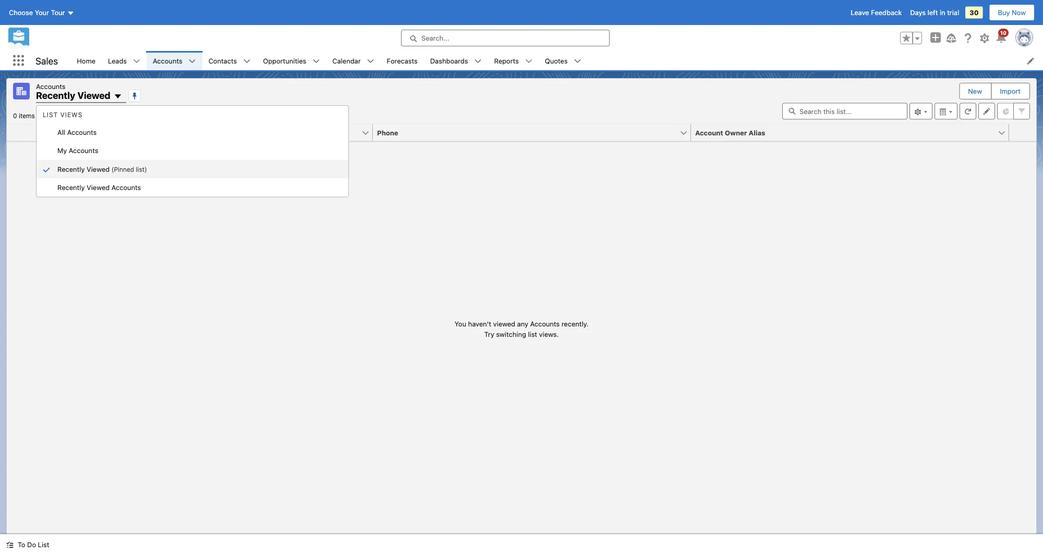 Task type: locate. For each thing, give the bounding box(es) containing it.
status inside recently viewed|accounts|list view element
[[455, 319, 589, 340]]

list
[[43, 111, 58, 119], [38, 542, 49, 549]]

text default image
[[313, 58, 320, 65], [574, 58, 581, 65]]

your
[[35, 9, 49, 16]]

list
[[71, 51, 1043, 70]]

accounts right leads list item
[[153, 57, 182, 65]]

0 vertical spatial viewed
[[77, 90, 110, 101]]

views.
[[539, 331, 559, 338]]

text default image right quotes
[[574, 58, 581, 65]]

action image
[[1009, 124, 1036, 141]]

you haven't viewed any accounts recently. try switching list views.
[[455, 320, 589, 338]]

buy now button
[[989, 4, 1035, 21]]

viewed for recently viewed accounts
[[87, 184, 110, 192]]

days left in trial
[[910, 9, 959, 16]]

text default image for quotes
[[574, 58, 581, 65]]

(pinned
[[112, 166, 134, 173]]

recently down my accounts
[[57, 165, 85, 173]]

all accounts link
[[37, 123, 348, 142]]

recently up updated
[[36, 90, 75, 101]]

1 vertical spatial list
[[38, 542, 49, 549]]

items
[[19, 112, 35, 120]]

all
[[57, 128, 65, 136]]

item number element
[[7, 124, 38, 142]]

account name element
[[55, 124, 379, 142]]

viewed up seconds
[[77, 90, 110, 101]]

contacts link
[[202, 51, 243, 70]]

text default image inside dashboards list item
[[474, 58, 482, 65]]

accounts link
[[147, 51, 189, 70]]

2 vertical spatial viewed
[[87, 184, 110, 192]]

opportunities link
[[257, 51, 313, 70]]

account owner alias element
[[691, 124, 1015, 142]]

0 vertical spatial list
[[43, 111, 58, 119]]

account down the a
[[59, 129, 87, 137]]

1 account from the left
[[59, 129, 87, 137]]

home
[[77, 57, 95, 65]]

calendar link
[[326, 51, 367, 70]]

None search field
[[782, 103, 907, 120]]

leave feedback
[[851, 9, 902, 16]]

account left owner
[[695, 129, 723, 137]]

alias
[[749, 129, 765, 137]]

status
[[455, 319, 589, 340]]

try
[[484, 331, 494, 338]]

text default image right calendar
[[367, 58, 374, 65]]

accounts
[[153, 57, 182, 65], [36, 82, 65, 90], [67, 128, 97, 136], [69, 147, 98, 155], [112, 184, 141, 192], [530, 320, 560, 328]]

group
[[900, 32, 922, 44]]

list right do
[[38, 542, 49, 549]]

all accounts
[[57, 128, 97, 136]]

text default image inside accounts list item
[[189, 58, 196, 65]]

text default image right the leads
[[133, 58, 140, 65]]

calendar
[[332, 57, 361, 65]]

quotes link
[[539, 51, 574, 70]]

to
[[18, 542, 25, 549]]

my accounts
[[57, 147, 98, 155]]

accounts down sales
[[36, 82, 65, 90]]

recently for recently viewed accounts
[[57, 184, 85, 192]]

account
[[59, 129, 87, 137], [695, 129, 723, 137]]

0 vertical spatial recently
[[36, 90, 75, 101]]

now
[[1012, 9, 1026, 16]]

text default image left reports
[[474, 58, 482, 65]]

text default image
[[133, 58, 140, 65], [189, 58, 196, 65], [243, 58, 251, 65], [367, 58, 374, 65], [474, 58, 482, 65], [525, 58, 532, 65], [6, 542, 14, 549]]

text default image right contacts
[[243, 58, 251, 65]]

0 horizontal spatial text default image
[[313, 58, 320, 65]]

dashboards
[[430, 57, 468, 65]]

viewed down recently viewed (pinned list)
[[87, 184, 110, 192]]

text default image inside opportunities list item
[[313, 58, 320, 65]]

search... button
[[401, 30, 610, 46]]

status containing you haven't viewed any accounts recently.
[[455, 319, 589, 340]]

1 vertical spatial recently
[[57, 165, 85, 173]]

account owner alias
[[695, 129, 765, 137]]

trial
[[947, 9, 959, 16]]

2 vertical spatial recently
[[57, 184, 85, 192]]

recently viewed|accounts|list view element
[[6, 78, 1037, 535]]

viewed up recently viewed accounts
[[87, 165, 110, 173]]

list
[[528, 331, 537, 338]]

1 horizontal spatial account
[[695, 129, 723, 137]]

any
[[517, 320, 528, 328]]

accounts down "(pinned"
[[112, 184, 141, 192]]

list right •
[[43, 111, 58, 119]]

accounts up views.
[[530, 320, 560, 328]]

viewed
[[493, 320, 515, 328]]

reports list item
[[488, 51, 539, 70]]

recently for recently viewed
[[36, 90, 75, 101]]

1 horizontal spatial text default image
[[574, 58, 581, 65]]

accounts inside you haven't viewed any accounts recently. try switching list views.
[[530, 320, 560, 328]]

viewed
[[77, 90, 110, 101], [87, 165, 110, 173], [87, 184, 110, 192]]

text default image inside "quotes" list item
[[574, 58, 581, 65]]

Search Recently Viewed list view. search field
[[782, 103, 907, 120]]

leave
[[851, 9, 869, 16]]

viewed for recently viewed
[[77, 90, 110, 101]]

choose your tour button
[[8, 4, 75, 21]]

item number image
[[7, 124, 38, 141]]

account for account name
[[59, 129, 87, 137]]

text default image inside calendar list item
[[367, 58, 374, 65]]

1 vertical spatial viewed
[[87, 165, 110, 173]]

2 text default image from the left
[[574, 58, 581, 65]]

leads list item
[[102, 51, 147, 70]]

text default image left calendar link
[[313, 58, 320, 65]]

•
[[37, 112, 40, 120]]

0 horizontal spatial account
[[59, 129, 87, 137]]

text default image for opportunities
[[313, 58, 320, 65]]

account inside 'account owner alias' button
[[695, 129, 723, 137]]

search...
[[421, 34, 449, 42]]

text default image left to
[[6, 542, 14, 549]]

recently down recently viewed (pinned list)
[[57, 184, 85, 192]]

text default image right reports
[[525, 58, 532, 65]]

text default image left contacts
[[189, 58, 196, 65]]

action element
[[1009, 124, 1036, 142]]

10 button
[[995, 29, 1009, 44]]

accounts down account name
[[69, 147, 98, 155]]

in
[[940, 9, 945, 16]]

account name button
[[55, 124, 361, 141]]

calendar list item
[[326, 51, 381, 70]]

buy now
[[998, 9, 1026, 16]]

account inside account name "button"
[[59, 129, 87, 137]]

2 account from the left
[[695, 129, 723, 137]]

1 text default image from the left
[[313, 58, 320, 65]]

forecasts link
[[381, 51, 424, 70]]

text default image inside reports list item
[[525, 58, 532, 65]]

text default image inside leads list item
[[133, 58, 140, 65]]

recently
[[36, 90, 75, 101], [57, 165, 85, 173], [57, 184, 85, 192]]

text default image for contacts
[[243, 58, 251, 65]]

phone
[[377, 129, 398, 137]]

text default image inside contacts 'list item'
[[243, 58, 251, 65]]

owner
[[725, 129, 747, 137]]



Task type: vqa. For each thing, say whether or not it's contained in the screenshot.
'To Do List' button
yes



Task type: describe. For each thing, give the bounding box(es) containing it.
30
[[970, 9, 979, 16]]

recently viewed accounts link
[[37, 179, 348, 197]]

recently viewed (pinned list)
[[57, 165, 147, 173]]

10
[[1000, 30, 1007, 36]]

accounts inside list item
[[153, 57, 182, 65]]

phone button
[[373, 124, 680, 141]]

a
[[68, 112, 72, 120]]

account for account owner alias
[[695, 129, 723, 137]]

viewed for recently viewed (pinned list)
[[87, 165, 110, 173]]

recently viewed status
[[13, 112, 41, 120]]

recently viewed
[[36, 90, 110, 101]]

days
[[910, 9, 926, 16]]

import
[[1000, 87, 1021, 95]]

account owner alias button
[[691, 124, 998, 141]]

quotes list item
[[539, 51, 588, 70]]

opportunities
[[263, 57, 306, 65]]

leave feedback link
[[851, 9, 902, 16]]

list)
[[136, 166, 147, 173]]

account name
[[59, 129, 108, 137]]

reports link
[[488, 51, 525, 70]]

list inside to do list button
[[38, 542, 49, 549]]

accounts image
[[13, 83, 30, 100]]

switching
[[496, 331, 526, 338]]

new button
[[960, 83, 991, 99]]

choose
[[9, 9, 33, 16]]

quotes
[[545, 57, 568, 65]]

accounts list item
[[147, 51, 202, 70]]

list views
[[43, 111, 83, 119]]

sales
[[35, 55, 58, 66]]

haven't
[[468, 320, 491, 328]]

to do list button
[[0, 535, 55, 556]]

0 items • updated a few seconds ago
[[13, 112, 124, 120]]

dashboards link
[[424, 51, 474, 70]]

buy
[[998, 9, 1010, 16]]

accounts down few
[[67, 128, 97, 136]]

do
[[27, 542, 36, 549]]

ago
[[113, 112, 124, 120]]

dashboards list item
[[424, 51, 488, 70]]

my accounts link
[[37, 142, 348, 160]]

home link
[[71, 51, 102, 70]]

feedback
[[871, 9, 902, 16]]

text default image for reports
[[525, 58, 532, 65]]

text default image inside to do list button
[[6, 542, 14, 549]]

to do list
[[18, 542, 49, 549]]

my
[[57, 147, 67, 155]]

seconds
[[86, 112, 111, 120]]

views
[[60, 111, 83, 119]]

left
[[928, 9, 938, 16]]

forecasts
[[387, 57, 418, 65]]

text default image for accounts
[[189, 58, 196, 65]]

0
[[13, 112, 17, 120]]

tour
[[51, 9, 65, 16]]

text default image for leads
[[133, 58, 140, 65]]

phone element
[[373, 124, 697, 142]]

recently viewed accounts
[[57, 184, 141, 192]]

import button
[[992, 83, 1029, 99]]

you
[[455, 320, 466, 328]]

contacts list item
[[202, 51, 257, 70]]

text default image for calendar
[[367, 58, 374, 65]]

text default image for dashboards
[[474, 58, 482, 65]]

accounts | list views list box
[[37, 107, 348, 197]]

opportunities list item
[[257, 51, 326, 70]]

name
[[89, 129, 108, 137]]

new
[[968, 87, 982, 95]]

list containing home
[[71, 51, 1043, 70]]

list inside accounts | list views list box
[[43, 111, 58, 119]]

choose your tour
[[9, 9, 65, 16]]

leads
[[108, 57, 127, 65]]

recently.
[[562, 320, 589, 328]]

few
[[74, 112, 84, 120]]

leads link
[[102, 51, 133, 70]]

reports
[[494, 57, 519, 65]]

updated
[[41, 112, 67, 120]]

contacts
[[208, 57, 237, 65]]



